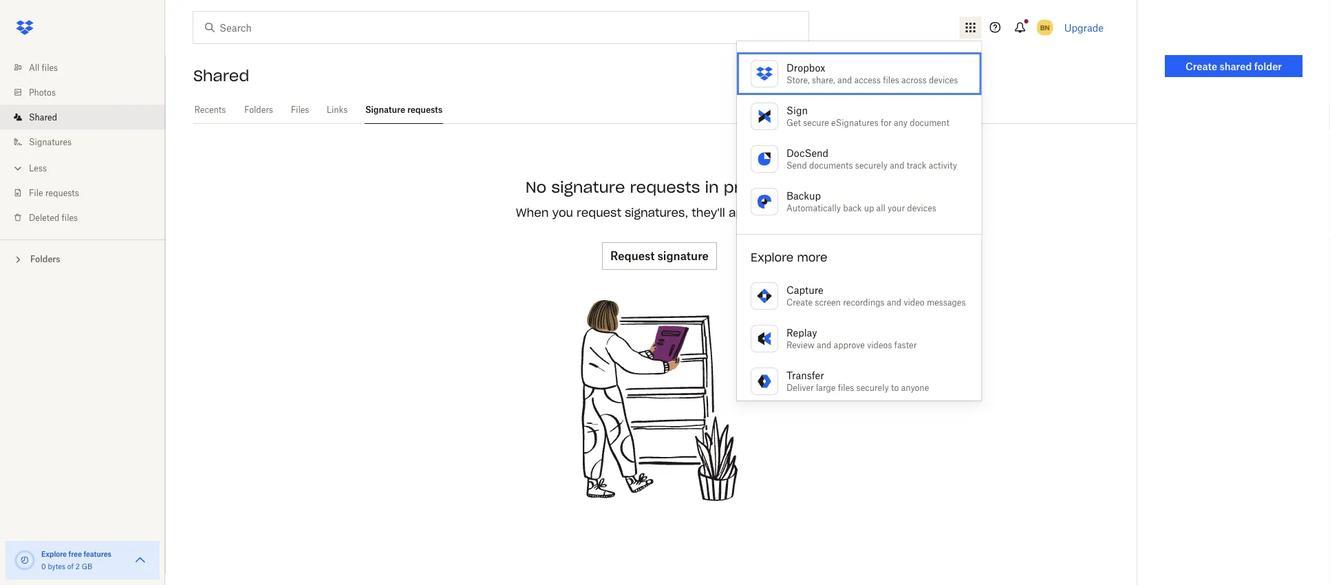 Task type: vqa. For each thing, say whether or not it's contained in the screenshot.


Task type: describe. For each thing, give the bounding box(es) containing it.
photos
[[29, 87, 56, 97]]

upgrade
[[1065, 22, 1104, 33]]

folders link
[[244, 96, 274, 122]]

all
[[29, 62, 39, 73]]

folders inside 'link'
[[244, 105, 273, 115]]

recordings
[[843, 297, 885, 307]]

folders inside button
[[30, 254, 60, 264]]

files inside dropbox store, share, and access files across devices
[[883, 75, 900, 85]]

request
[[577, 205, 622, 219]]

shared list item
[[0, 105, 165, 129]]

store,
[[787, 75, 810, 85]]

when you request signatures, they'll appear here.
[[516, 205, 803, 219]]

files inside 'transfer deliver large files securely to anyone'
[[838, 382, 854, 393]]

links link
[[326, 96, 348, 122]]

create shared folder button
[[1165, 55, 1303, 77]]

0
[[41, 562, 46, 571]]

signature requests
[[365, 105, 443, 115]]

0 vertical spatial shared
[[193, 66, 249, 85]]

document
[[910, 117, 950, 128]]

signatures
[[29, 137, 72, 147]]

deliver
[[787, 382, 814, 393]]

deleted
[[29, 212, 59, 223]]

gb
[[82, 562, 92, 571]]

less
[[29, 163, 47, 173]]

approve
[[834, 340, 865, 350]]

devices inside dropbox store, share, and access files across devices
[[929, 75, 958, 85]]

capture create screen recordings and video messages
[[787, 284, 966, 307]]

files link
[[291, 96, 310, 122]]

and inside replay review and approve videos faster
[[817, 340, 832, 350]]

illustration of an empty shelf image
[[557, 297, 763, 504]]

shared inside list item
[[29, 112, 57, 122]]

file
[[29, 188, 43, 198]]

replay review and approve videos faster
[[787, 327, 917, 350]]

secure
[[803, 117, 829, 128]]

2 horizontal spatial requests
[[630, 177, 700, 197]]

securely inside "docsend send documents securely and track activity"
[[855, 160, 888, 170]]

sign
[[787, 104, 808, 116]]

signatures link
[[11, 129, 165, 154]]

signature
[[365, 105, 405, 115]]

free
[[69, 550, 82, 558]]

they'll
[[692, 205, 725, 219]]

faster
[[895, 340, 917, 350]]

back
[[843, 203, 862, 213]]

all
[[877, 203, 886, 213]]

explore for explore free features 0 bytes of 2 gb
[[41, 550, 67, 558]]

replay
[[787, 327, 817, 338]]

automatically
[[787, 203, 841, 213]]

folder
[[1255, 60, 1282, 72]]

file requests
[[29, 188, 79, 198]]

when
[[516, 205, 549, 219]]

and inside dropbox store, share, and access files across devices
[[838, 75, 852, 85]]

to
[[891, 382, 899, 393]]

create inside button
[[1186, 60, 1218, 72]]

signatures,
[[625, 205, 688, 219]]

signature requests link
[[365, 96, 443, 122]]

all files link
[[11, 55, 165, 80]]

securely inside 'transfer deliver large files securely to anyone'
[[857, 382, 889, 393]]

photos link
[[11, 80, 165, 105]]

explore free features 0 bytes of 2 gb
[[41, 550, 111, 571]]

esignatures
[[832, 117, 879, 128]]

upgrade link
[[1065, 22, 1104, 33]]

quota usage element
[[14, 549, 36, 571]]

backup
[[787, 190, 821, 201]]

appear
[[729, 205, 770, 219]]

requests for signature requests
[[407, 105, 443, 115]]

up
[[864, 203, 874, 213]]

features
[[84, 550, 111, 558]]

2
[[76, 562, 80, 571]]

file requests link
[[11, 180, 165, 205]]

documents
[[809, 160, 853, 170]]

links
[[327, 105, 348, 115]]



Task type: locate. For each thing, give the bounding box(es) containing it.
0 vertical spatial securely
[[855, 160, 888, 170]]

requests right signature
[[407, 105, 443, 115]]

shared up recents link
[[193, 66, 249, 85]]

files right deleted
[[62, 212, 78, 223]]

requests for file requests
[[45, 188, 79, 198]]

across
[[902, 75, 927, 85]]

1 vertical spatial securely
[[857, 382, 889, 393]]

and
[[838, 75, 852, 85], [890, 160, 905, 170], [887, 297, 902, 307], [817, 340, 832, 350]]

and left "track"
[[890, 160, 905, 170]]

create left shared
[[1186, 60, 1218, 72]]

send
[[787, 160, 807, 170]]

anyone
[[901, 382, 929, 393]]

files
[[291, 105, 309, 115]]

you
[[552, 205, 573, 219]]

transfer
[[787, 369, 824, 381]]

0 vertical spatial explore
[[751, 250, 794, 264]]

folders
[[244, 105, 273, 115], [30, 254, 60, 264]]

create
[[1186, 60, 1218, 72], [787, 297, 813, 307]]

get
[[787, 117, 801, 128]]

1 horizontal spatial create
[[1186, 60, 1218, 72]]

create shared folder
[[1186, 60, 1282, 72]]

0 vertical spatial folders
[[244, 105, 273, 115]]

explore
[[751, 250, 794, 264], [41, 550, 67, 558]]

transfer deliver large files securely to anyone
[[787, 369, 929, 393]]

list
[[0, 47, 165, 240]]

0 horizontal spatial folders
[[30, 254, 60, 264]]

files right the all at the left top of page
[[42, 62, 58, 73]]

deleted files link
[[11, 205, 165, 230]]

securely left to
[[857, 382, 889, 393]]

create inside 'capture create screen recordings and video messages'
[[787, 297, 813, 307]]

explore more
[[751, 250, 828, 264]]

recents
[[195, 105, 226, 115]]

progress
[[724, 177, 794, 197]]

sign get secure esignatures for any document
[[787, 104, 950, 128]]

files right large
[[838, 382, 854, 393]]

0 horizontal spatial create
[[787, 297, 813, 307]]

no signature requests in progress
[[526, 177, 794, 197]]

requests up when you request signatures, they'll appear here.
[[630, 177, 700, 197]]

and right share,
[[838, 75, 852, 85]]

review
[[787, 340, 815, 350]]

devices right the across
[[929, 75, 958, 85]]

tab list containing recents
[[193, 96, 1137, 124]]

explore for explore more
[[751, 250, 794, 264]]

securely up backup automatically back up all your devices
[[855, 160, 888, 170]]

1 horizontal spatial requests
[[407, 105, 443, 115]]

and right review
[[817, 340, 832, 350]]

folders left files
[[244, 105, 273, 115]]

screen
[[815, 297, 841, 307]]

requests right file
[[45, 188, 79, 198]]

devices right your
[[907, 203, 937, 213]]

in
[[705, 177, 719, 197]]

requests
[[407, 105, 443, 115], [630, 177, 700, 197], [45, 188, 79, 198]]

securely
[[855, 160, 888, 170], [857, 382, 889, 393]]

shared
[[193, 66, 249, 85], [29, 112, 57, 122]]

large
[[816, 382, 836, 393]]

0 vertical spatial devices
[[929, 75, 958, 85]]

video
[[904, 297, 925, 307]]

any
[[894, 117, 908, 128]]

docsend send documents securely and track activity
[[787, 147, 957, 170]]

and left video
[[887, 297, 902, 307]]

explore up bytes
[[41, 550, 67, 558]]

1 horizontal spatial shared
[[193, 66, 249, 85]]

0 horizontal spatial shared
[[29, 112, 57, 122]]

access
[[855, 75, 881, 85]]

recents link
[[193, 96, 227, 122]]

1 horizontal spatial explore
[[751, 250, 794, 264]]

files
[[42, 62, 58, 73], [883, 75, 900, 85], [62, 212, 78, 223], [838, 382, 854, 393]]

devices inside backup automatically back up all your devices
[[907, 203, 937, 213]]

more
[[797, 250, 828, 264]]

all files
[[29, 62, 58, 73]]

1 vertical spatial devices
[[907, 203, 937, 213]]

and inside "docsend send documents securely and track activity"
[[890, 160, 905, 170]]

share,
[[812, 75, 836, 85]]

your
[[888, 203, 905, 213]]

dropbox
[[787, 62, 826, 73]]

messages
[[927, 297, 966, 307]]

1 horizontal spatial folders
[[244, 105, 273, 115]]

deleted files
[[29, 212, 78, 223]]

requests inside tab list
[[407, 105, 443, 115]]

1 vertical spatial folders
[[30, 254, 60, 264]]

files inside deleted files 'link'
[[62, 212, 78, 223]]

0 vertical spatial create
[[1186, 60, 1218, 72]]

dropbox store, share, and access files across devices
[[787, 62, 958, 85]]

explore left more
[[751, 250, 794, 264]]

1 vertical spatial shared
[[29, 112, 57, 122]]

track
[[907, 160, 927, 170]]

here.
[[774, 205, 803, 219]]

of
[[67, 562, 74, 571]]

backup automatically back up all your devices
[[787, 190, 937, 213]]

and inside 'capture create screen recordings and video messages'
[[887, 297, 902, 307]]

for
[[881, 117, 892, 128]]

1 vertical spatial create
[[787, 297, 813, 307]]

shared link
[[11, 105, 165, 129]]

explore inside explore free features 0 bytes of 2 gb
[[41, 550, 67, 558]]

folders down deleted
[[30, 254, 60, 264]]

files left the across
[[883, 75, 900, 85]]

list containing all files
[[0, 47, 165, 240]]

create down "capture"
[[787, 297, 813, 307]]

signature
[[552, 177, 625, 197]]

tab list
[[193, 96, 1137, 124]]

bytes
[[48, 562, 65, 571]]

0 horizontal spatial requests
[[45, 188, 79, 198]]

dropbox image
[[11, 14, 39, 41]]

no
[[526, 177, 547, 197]]

docsend
[[787, 147, 829, 159]]

1 vertical spatial explore
[[41, 550, 67, 558]]

less image
[[11, 161, 25, 175]]

videos
[[867, 340, 892, 350]]

capture
[[787, 284, 824, 296]]

folders button
[[0, 248, 165, 269]]

shared
[[1220, 60, 1252, 72]]

shared down photos
[[29, 112, 57, 122]]

0 horizontal spatial explore
[[41, 550, 67, 558]]

files inside "all files" link
[[42, 62, 58, 73]]

activity
[[929, 160, 957, 170]]



